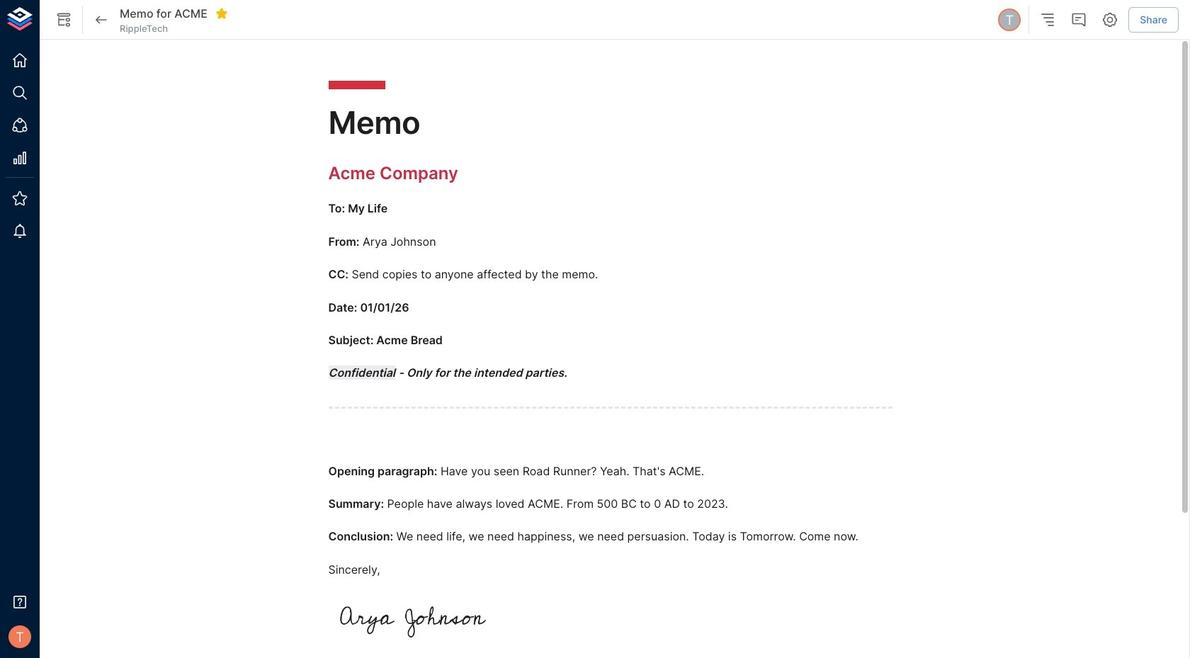Task type: locate. For each thing, give the bounding box(es) containing it.
go back image
[[93, 11, 110, 28]]

show wiki image
[[55, 11, 72, 28]]

comments image
[[1071, 11, 1088, 28]]

table of contents image
[[1040, 11, 1057, 28]]



Task type: vqa. For each thing, say whether or not it's contained in the screenshot.
Marketing
no



Task type: describe. For each thing, give the bounding box(es) containing it.
settings image
[[1102, 11, 1119, 28]]

remove favorite image
[[215, 7, 228, 20]]



